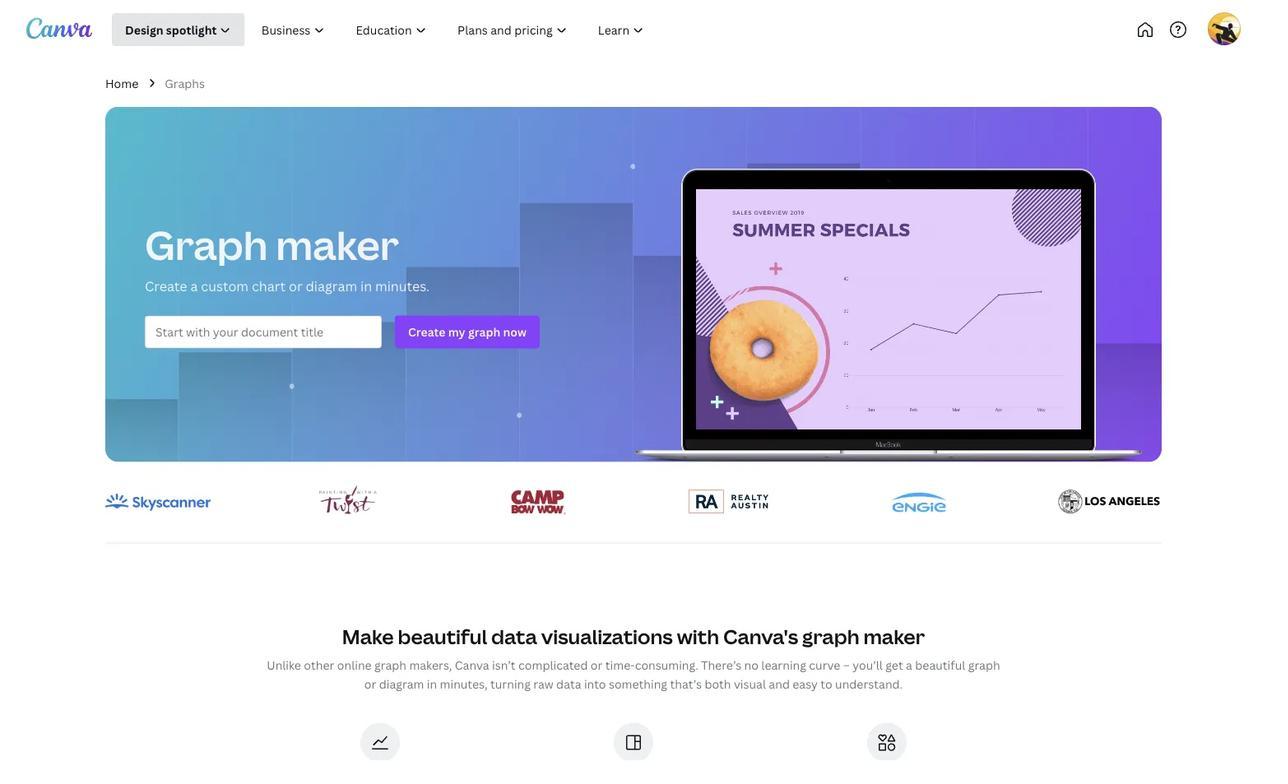Task type: describe. For each thing, give the bounding box(es) containing it.
engie image
[[892, 493, 947, 512]]

chart
[[252, 277, 286, 295]]

top level navigation element
[[112, 13, 714, 46]]

make
[[342, 624, 394, 650]]

visual
[[734, 676, 767, 692]]

no
[[745, 658, 759, 674]]

make beautiful data visualizations with canva's graph maker unlike other online graph makers, canva isn't complicated or time-consuming. there's no learning curve – you'll get a beautiful graph or diagram in minutes, turning raw data into something that's both visual and easy to understand.
[[267, 624, 1001, 692]]

create my graph now
[[408, 324, 527, 340]]

visualizations
[[542, 624, 673, 650]]

realty austin image
[[689, 490, 769, 515]]

home link
[[105, 74, 139, 93]]

minutes,
[[440, 676, 488, 692]]

other
[[304, 658, 335, 674]]

online
[[337, 658, 372, 674]]

in inside make beautiful data visualizations with canva's graph maker unlike other online graph makers, canva isn't complicated or time-consuming. there's no learning curve – you'll get a beautiful graph or diagram in minutes, turning raw data into something that's both visual and easy to understand.
[[427, 676, 437, 692]]

complicated
[[519, 658, 588, 674]]

with
[[677, 624, 720, 650]]

something
[[609, 676, 668, 692]]

camp bow wow image
[[512, 490, 566, 515]]

city of los angeles image
[[1059, 490, 1161, 515]]

graphs
[[165, 75, 205, 91]]

2 vertical spatial or
[[365, 676, 377, 692]]

to
[[821, 676, 833, 692]]

graph maker create a custom chart or diagram in minutes.
[[145, 218, 430, 295]]

understand.
[[836, 676, 903, 692]]

time-
[[606, 658, 635, 674]]

turning
[[491, 676, 531, 692]]

canva's
[[724, 624, 799, 650]]

–
[[844, 658, 850, 674]]

painting with a twist image
[[320, 485, 377, 520]]

unlike
[[267, 658, 301, 674]]

or inside graph maker create a custom chart or diagram in minutes.
[[289, 277, 303, 295]]



Task type: locate. For each thing, give the bounding box(es) containing it.
0 vertical spatial beautiful
[[398, 624, 488, 650]]

1 vertical spatial diagram
[[379, 676, 424, 692]]

both
[[705, 676, 732, 692]]

data up the isn't at the left of the page
[[492, 624, 538, 650]]

1 vertical spatial in
[[427, 676, 437, 692]]

2 horizontal spatial or
[[591, 658, 603, 674]]

curve
[[810, 658, 841, 674]]

maker
[[276, 218, 399, 272], [864, 624, 926, 650]]

0 horizontal spatial in
[[361, 277, 372, 295]]

learning
[[762, 658, 807, 674]]

maker up minutes.
[[276, 218, 399, 272]]

1 vertical spatial create
[[408, 324, 446, 340]]

or right chart
[[289, 277, 303, 295]]

in left minutes.
[[361, 277, 372, 295]]

consuming.
[[635, 658, 699, 674]]

custom
[[201, 277, 249, 295]]

0 vertical spatial a
[[191, 277, 198, 295]]

into
[[584, 676, 606, 692]]

a left custom
[[191, 277, 198, 295]]

my
[[448, 324, 466, 340]]

or
[[289, 277, 303, 295], [591, 658, 603, 674], [365, 676, 377, 692]]

data down the complicated
[[557, 676, 582, 692]]

0 horizontal spatial maker
[[276, 218, 399, 272]]

1 vertical spatial a
[[907, 658, 913, 674]]

diagram right chart
[[306, 277, 357, 295]]

data
[[492, 624, 538, 650], [557, 676, 582, 692]]

0 horizontal spatial or
[[289, 277, 303, 295]]

that's
[[671, 676, 702, 692]]

or up into
[[591, 658, 603, 674]]

1 horizontal spatial diagram
[[379, 676, 424, 692]]

there's
[[702, 658, 742, 674]]

diagram down makers,
[[379, 676, 424, 692]]

Start with your document title text field
[[145, 316, 382, 349]]

maker up get
[[864, 624, 926, 650]]

1 horizontal spatial create
[[408, 324, 446, 340]]

graph
[[145, 218, 268, 272]]

graph
[[468, 324, 501, 340], [803, 624, 860, 650], [375, 658, 407, 674], [969, 658, 1001, 674]]

create left my
[[408, 324, 446, 340]]

0 vertical spatial in
[[361, 277, 372, 295]]

1 horizontal spatial in
[[427, 676, 437, 692]]

home
[[105, 75, 139, 91]]

beautiful up makers,
[[398, 624, 488, 650]]

0 horizontal spatial data
[[492, 624, 538, 650]]

create down graph
[[145, 277, 187, 295]]

isn't
[[492, 658, 516, 674]]

0 vertical spatial diagram
[[306, 277, 357, 295]]

1 horizontal spatial or
[[365, 676, 377, 692]]

you'll
[[853, 658, 883, 674]]

beautiful
[[398, 624, 488, 650], [916, 658, 966, 674]]

1 horizontal spatial data
[[557, 676, 582, 692]]

create
[[145, 277, 187, 295], [408, 324, 446, 340]]

1 horizontal spatial beautiful
[[916, 658, 966, 674]]

a right get
[[907, 658, 913, 674]]

diagram inside graph maker create a custom chart or diagram in minutes.
[[306, 277, 357, 295]]

maker inside graph maker create a custom chart or diagram in minutes.
[[276, 218, 399, 272]]

or down online
[[365, 676, 377, 692]]

easy
[[793, 676, 818, 692]]

1 horizontal spatial a
[[907, 658, 913, 674]]

0 vertical spatial data
[[492, 624, 538, 650]]

0 horizontal spatial create
[[145, 277, 187, 295]]

0 horizontal spatial beautiful
[[398, 624, 488, 650]]

canva
[[455, 658, 490, 674]]

skyscanner image
[[105, 494, 211, 511]]

get
[[886, 658, 904, 674]]

1 vertical spatial data
[[557, 676, 582, 692]]

1 vertical spatial beautiful
[[916, 658, 966, 674]]

now
[[504, 324, 527, 340]]

minutes.
[[375, 277, 430, 295]]

raw
[[534, 676, 554, 692]]

0 vertical spatial create
[[145, 277, 187, 295]]

beautiful right get
[[916, 658, 966, 674]]

0 vertical spatial or
[[289, 277, 303, 295]]

create inside button
[[408, 324, 446, 340]]

in down makers,
[[427, 676, 437, 692]]

create my graph now button
[[395, 316, 540, 349]]

0 horizontal spatial a
[[191, 277, 198, 295]]

diagram inside make beautiful data visualizations with canva's graph maker unlike other online graph makers, canva isn't complicated or time-consuming. there's no learning curve – you'll get a beautiful graph or diagram in minutes, turning raw data into something that's both visual and easy to understand.
[[379, 676, 424, 692]]

in inside graph maker create a custom chart or diagram in minutes.
[[361, 277, 372, 295]]

makers,
[[410, 658, 452, 674]]

0 vertical spatial maker
[[276, 218, 399, 272]]

a inside make beautiful data visualizations with canva's graph maker unlike other online graph makers, canva isn't complicated or time-consuming. there's no learning curve – you'll get a beautiful graph or diagram in minutes, turning raw data into something that's both visual and easy to understand.
[[907, 658, 913, 674]]

1 vertical spatial or
[[591, 658, 603, 674]]

1 vertical spatial maker
[[864, 624, 926, 650]]

create inside graph maker create a custom chart or diagram in minutes.
[[145, 277, 187, 295]]

diagram
[[306, 277, 357, 295], [379, 676, 424, 692]]

in
[[361, 277, 372, 295], [427, 676, 437, 692]]

maker inside make beautiful data visualizations with canva's graph maker unlike other online graph makers, canva isn't complicated or time-consuming. there's no learning curve – you'll get a beautiful graph or diagram in minutes, turning raw data into something that's both visual and easy to understand.
[[864, 624, 926, 650]]

1 horizontal spatial maker
[[864, 624, 926, 650]]

graph inside create my graph now button
[[468, 324, 501, 340]]

0 horizontal spatial diagram
[[306, 277, 357, 295]]

a
[[191, 277, 198, 295], [907, 658, 913, 674]]

a inside graph maker create a custom chart or diagram in minutes.
[[191, 277, 198, 295]]

and
[[769, 676, 790, 692]]



Task type: vqa. For each thing, say whether or not it's contained in the screenshot.
complicated
yes



